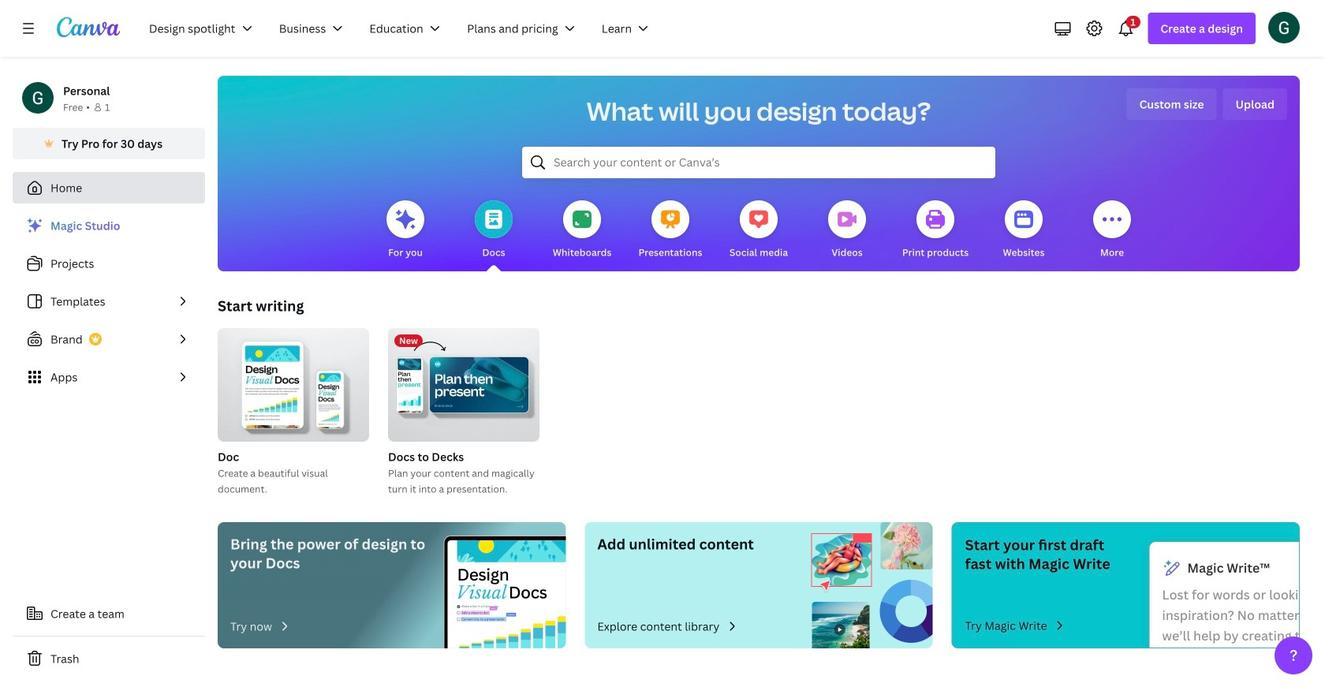 Task type: describe. For each thing, give the bounding box(es) containing it.
Search search field
[[554, 148, 964, 177]]



Task type: vqa. For each thing, say whether or not it's contained in the screenshot.
#69005A 'ICON'
no



Task type: locate. For each thing, give the bounding box(es) containing it.
list
[[13, 210, 205, 393]]

greg robinson image
[[1268, 12, 1300, 43]]

group
[[218, 328, 369, 497], [218, 328, 369, 442], [388, 328, 540, 497], [388, 328, 540, 442]]

None search field
[[522, 147, 995, 178]]

top level navigation element
[[139, 13, 665, 44]]



